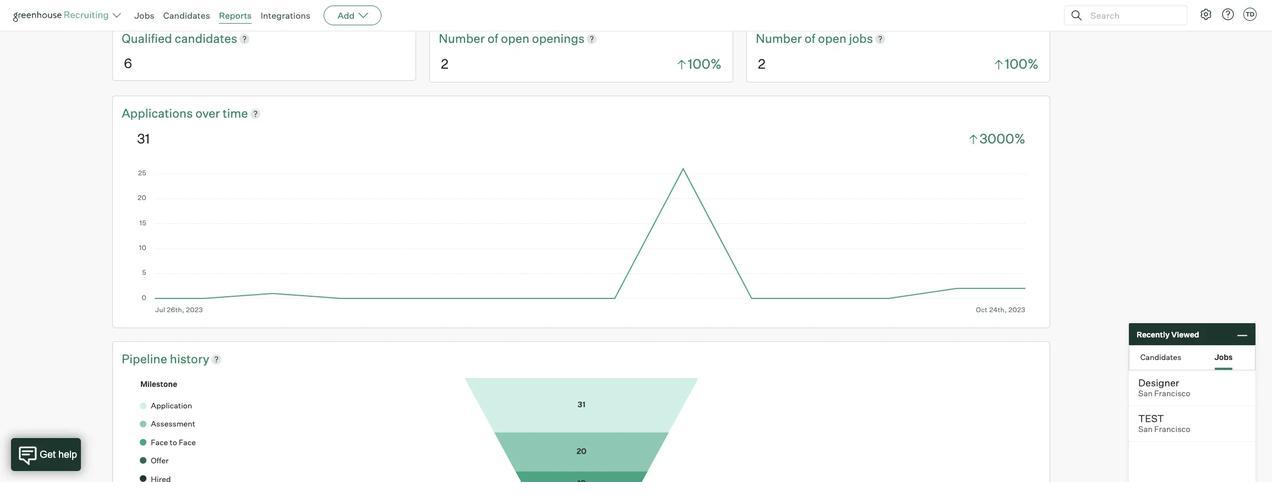 Task type: locate. For each thing, give the bounding box(es) containing it.
san up test
[[1139, 389, 1153, 399]]

time link
[[223, 105, 248, 122]]

1 horizontal spatial candidates
[[1141, 353, 1182, 362]]

francisco for test
[[1155, 425, 1191, 435]]

0 horizontal spatial number of open
[[439, 31, 532, 46]]

open left jobs
[[818, 31, 847, 46]]

1 vertical spatial san
[[1139, 425, 1153, 435]]

1 horizontal spatial 2
[[758, 56, 766, 72]]

milestone
[[140, 380, 177, 389]]

100%
[[688, 56, 722, 72], [1005, 56, 1039, 72]]

0 vertical spatial jobs
[[134, 10, 154, 21]]

1 number link from the left
[[439, 30, 488, 47]]

2 number link from the left
[[756, 30, 805, 47]]

2 of link from the left
[[805, 30, 818, 47]]

1 horizontal spatial open
[[818, 31, 847, 46]]

2 of from the left
[[805, 31, 816, 46]]

1 horizontal spatial number of open
[[756, 31, 849, 46]]

1 open link from the left
[[501, 30, 532, 47]]

2023 right 24,
[[177, 4, 196, 13]]

1 - from the left
[[143, 4, 147, 13]]

1 francisco from the top
[[1155, 389, 1191, 399]]

francisco inside test san francisco
[[1155, 425, 1191, 435]]

-
[[143, 4, 147, 13], [272, 4, 275, 13]]

1 2 from the left
[[441, 56, 449, 72]]

0 horizontal spatial candidates
[[163, 10, 210, 21]]

0 horizontal spatial of
[[488, 31, 498, 46]]

td
[[1246, 10, 1255, 18]]

1 horizontal spatial 2023
[[303, 4, 323, 13]]

jul 26 - oct 24, 2023 compared to apr 27 - jul 25, 2023
[[119, 4, 323, 13]]

san inside designer san francisco
[[1139, 389, 1153, 399]]

of
[[488, 31, 498, 46], [805, 31, 816, 46]]

number link for openings
[[439, 30, 488, 47]]

1 vertical spatial francisco
[[1155, 425, 1191, 435]]

test
[[1139, 413, 1164, 425]]

1 2023 from the left
[[177, 4, 196, 13]]

100% for openings
[[688, 56, 722, 72]]

time
[[223, 106, 248, 121]]

- right 27
[[272, 4, 275, 13]]

1 horizontal spatial of link
[[805, 30, 818, 47]]

jul left 26
[[119, 4, 131, 13]]

0 horizontal spatial number link
[[439, 30, 488, 47]]

pipeline link
[[122, 351, 170, 368]]

designer
[[1139, 377, 1180, 389]]

2 number from the left
[[756, 31, 802, 46]]

2 number of open from the left
[[756, 31, 849, 46]]

2 2023 from the left
[[303, 4, 323, 13]]

open
[[501, 31, 530, 46], [818, 31, 847, 46]]

of link for openings
[[488, 30, 501, 47]]

0 horizontal spatial -
[[143, 4, 147, 13]]

27
[[261, 4, 270, 13]]

openings link
[[532, 30, 585, 47]]

2 for openings
[[441, 56, 449, 72]]

report
[[46, 1, 71, 10]]

of link
[[488, 30, 501, 47], [805, 30, 818, 47]]

2023
[[177, 4, 196, 13], [303, 4, 323, 13]]

1 horizontal spatial number
[[756, 31, 802, 46]]

2 open link from the left
[[818, 30, 849, 47]]

1 horizontal spatial -
[[272, 4, 275, 13]]

0 horizontal spatial of link
[[488, 30, 501, 47]]

- right 26
[[143, 4, 147, 13]]

0 horizontal spatial open link
[[501, 30, 532, 47]]

2 francisco from the top
[[1155, 425, 1191, 435]]

0 vertical spatial san
[[1139, 389, 1153, 399]]

candidates up candidates
[[163, 10, 210, 21]]

compared
[[198, 4, 235, 13]]

0 horizontal spatial number
[[439, 31, 485, 46]]

1 vertical spatial candidates
[[1141, 353, 1182, 362]]

open link for jobs
[[818, 30, 849, 47]]

test san francisco
[[1139, 413, 1191, 435]]

1 number of open from the left
[[439, 31, 532, 46]]

open left openings
[[501, 31, 530, 46]]

number link for jobs
[[756, 30, 805, 47]]

integrations link
[[261, 10, 311, 21]]

san
[[1139, 389, 1153, 399], [1139, 425, 1153, 435]]

1 horizontal spatial number link
[[756, 30, 805, 47]]

2023 right 25,
[[303, 4, 323, 13]]

san for designer
[[1139, 389, 1153, 399]]

san down designer san francisco
[[1139, 425, 1153, 435]]

1 open from the left
[[501, 31, 530, 46]]

1 vertical spatial jobs
[[1215, 353, 1233, 362]]

1 horizontal spatial of
[[805, 31, 816, 46]]

applications link
[[122, 105, 196, 122]]

of for jobs
[[805, 31, 816, 46]]

add
[[338, 10, 355, 21]]

add button
[[324, 6, 382, 25]]

1 horizontal spatial 100%
[[1005, 56, 1039, 72]]

0 horizontal spatial 100%
[[688, 56, 722, 72]]

1 horizontal spatial jobs
[[1215, 353, 1233, 362]]

2 san from the top
[[1139, 425, 1153, 435]]

0 vertical spatial candidates
[[163, 10, 210, 21]]

francisco inside designer san francisco
[[1155, 389, 1191, 399]]

24,
[[163, 4, 175, 13]]

2 2 from the left
[[758, 56, 766, 72]]

2 100% from the left
[[1005, 56, 1039, 72]]

0 vertical spatial francisco
[[1155, 389, 1191, 399]]

number
[[439, 31, 485, 46], [756, 31, 802, 46]]

san inside test san francisco
[[1139, 425, 1153, 435]]

francisco for designer
[[1155, 389, 1191, 399]]

25,
[[290, 4, 302, 13]]

over link
[[196, 105, 223, 122]]

1 of from the left
[[488, 31, 498, 46]]

openings
[[532, 31, 585, 46]]

0 horizontal spatial 2023
[[177, 4, 196, 13]]

open for jobs
[[818, 31, 847, 46]]

francisco down designer san francisco
[[1155, 425, 1191, 435]]

number of open
[[439, 31, 532, 46], [756, 31, 849, 46]]

2 open from the left
[[818, 31, 847, 46]]

1 horizontal spatial jul
[[277, 4, 288, 13]]

build report button
[[13, 0, 84, 16]]

1 of link from the left
[[488, 30, 501, 47]]

1 number from the left
[[439, 31, 485, 46]]

0 horizontal spatial jul
[[119, 4, 131, 13]]

applications
[[122, 106, 193, 121]]

jobs link
[[849, 30, 873, 47]]

jul left 25,
[[277, 4, 288, 13]]

jul
[[119, 4, 131, 13], [277, 4, 288, 13]]

tab list
[[1130, 346, 1255, 371]]

0 horizontal spatial open
[[501, 31, 530, 46]]

number link
[[439, 30, 488, 47], [756, 30, 805, 47]]

2
[[441, 56, 449, 72], [758, 56, 766, 72]]

francisco up test san francisco
[[1155, 389, 1191, 399]]

1 100% from the left
[[688, 56, 722, 72]]

candidates
[[163, 10, 210, 21], [1141, 353, 1182, 362]]

open link
[[501, 30, 532, 47], [818, 30, 849, 47]]

francisco
[[1155, 389, 1191, 399], [1155, 425, 1191, 435]]

1 san from the top
[[1139, 389, 1153, 399]]

Search text field
[[1088, 7, 1177, 23]]

candidates down recently viewed
[[1141, 353, 1182, 362]]

applications over
[[122, 106, 223, 121]]

build report
[[26, 1, 71, 10]]

number for jobs
[[756, 31, 802, 46]]

0 horizontal spatial 2
[[441, 56, 449, 72]]

candidates link
[[163, 10, 210, 21]]

oct
[[148, 4, 162, 13]]

jobs
[[134, 10, 154, 21], [1215, 353, 1233, 362]]

candidates
[[175, 31, 237, 46]]

1 horizontal spatial open link
[[818, 30, 849, 47]]



Task type: describe. For each thing, give the bounding box(es) containing it.
qualified
[[122, 31, 175, 46]]

san for test
[[1139, 425, 1153, 435]]

td button
[[1242, 6, 1259, 23]]

greenhouse recruiting image
[[13, 9, 112, 22]]

recently
[[1137, 330, 1170, 339]]

over
[[196, 106, 220, 121]]

number of open for openings
[[439, 31, 532, 46]]

jobs link
[[134, 10, 154, 21]]

number for openings
[[439, 31, 485, 46]]

td button
[[1244, 8, 1257, 21]]

reports
[[219, 10, 252, 21]]

integrations
[[261, 10, 311, 21]]

jobs
[[849, 31, 873, 46]]

0 horizontal spatial jobs
[[134, 10, 154, 21]]

configure image
[[1200, 8, 1213, 21]]

history link
[[170, 351, 209, 368]]

2 jul from the left
[[277, 4, 288, 13]]

31
[[137, 131, 150, 147]]

designer san francisco
[[1139, 377, 1191, 399]]

viewed
[[1172, 330, 1199, 339]]

2 for jobs
[[758, 56, 766, 72]]

pipeline
[[122, 352, 170, 367]]

100% for jobs
[[1005, 56, 1039, 72]]

candidates link
[[175, 30, 237, 47]]

history
[[170, 352, 209, 367]]

of for openings
[[488, 31, 498, 46]]

open for openings
[[501, 31, 530, 46]]

26
[[132, 4, 142, 13]]

1 jul from the left
[[119, 4, 131, 13]]

reports link
[[219, 10, 252, 21]]

qualified link
[[122, 30, 175, 47]]

tab list containing candidates
[[1130, 346, 1255, 371]]

6
[[124, 55, 132, 72]]

to
[[236, 4, 244, 13]]

open link for openings
[[501, 30, 532, 47]]

of link for jobs
[[805, 30, 818, 47]]

xychart image
[[137, 166, 1026, 314]]

build
[[26, 1, 44, 10]]

3000%
[[980, 131, 1026, 147]]

apr
[[245, 4, 259, 13]]

number of open for jobs
[[756, 31, 849, 46]]

2 - from the left
[[272, 4, 275, 13]]

recently viewed
[[1137, 330, 1199, 339]]



Task type: vqa. For each thing, say whether or not it's contained in the screenshot.
third Start from the bottom
no



